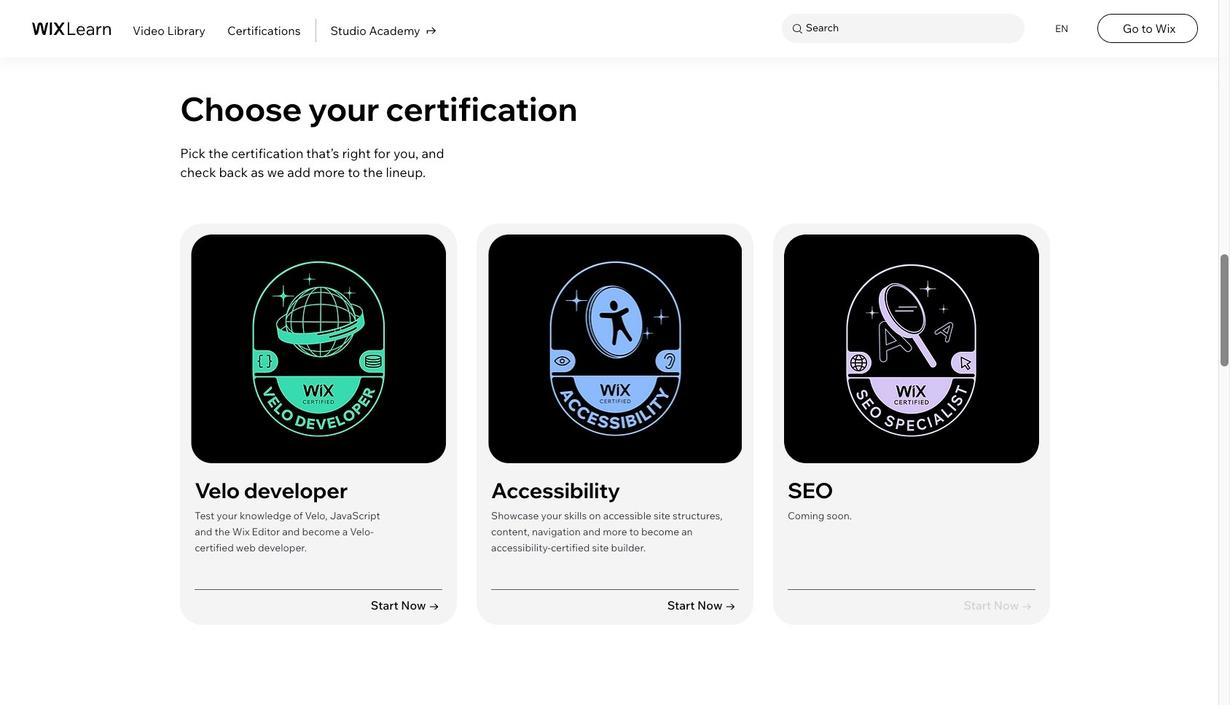 Task type: locate. For each thing, give the bounding box(es) containing it.
menu bar
[[0, 0, 1231, 58]]



Task type: describe. For each thing, give the bounding box(es) containing it.
Search text field
[[802, 19, 1021, 38]]



Task type: vqa. For each thing, say whether or not it's contained in the screenshot.
to
no



